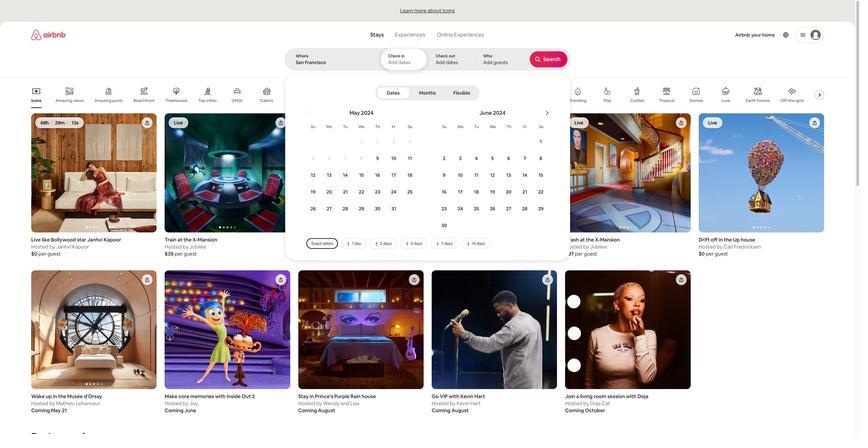 Task type: locate. For each thing, give the bounding box(es) containing it.
group
[[31, 82, 833, 108], [31, 114, 156, 233], [165, 114, 415, 233], [298, 114, 549, 233], [432, 114, 682, 233], [565, 114, 816, 233], [699, 114, 860, 233], [31, 271, 156, 390]]

tab list
[[377, 86, 478, 100]]

what can we help you find? tab list
[[365, 28, 431, 42]]

Search destinations search field
[[296, 59, 369, 66]]

None search field
[[285, 22, 821, 261]]

profile element
[[495, 22, 824, 48]]



Task type: vqa. For each thing, say whether or not it's contained in the screenshot.
night in the Private fenced backyard $260 night · $342 total
no



Task type: describe. For each thing, give the bounding box(es) containing it.
calendar application
[[293, 102, 821, 236]]



